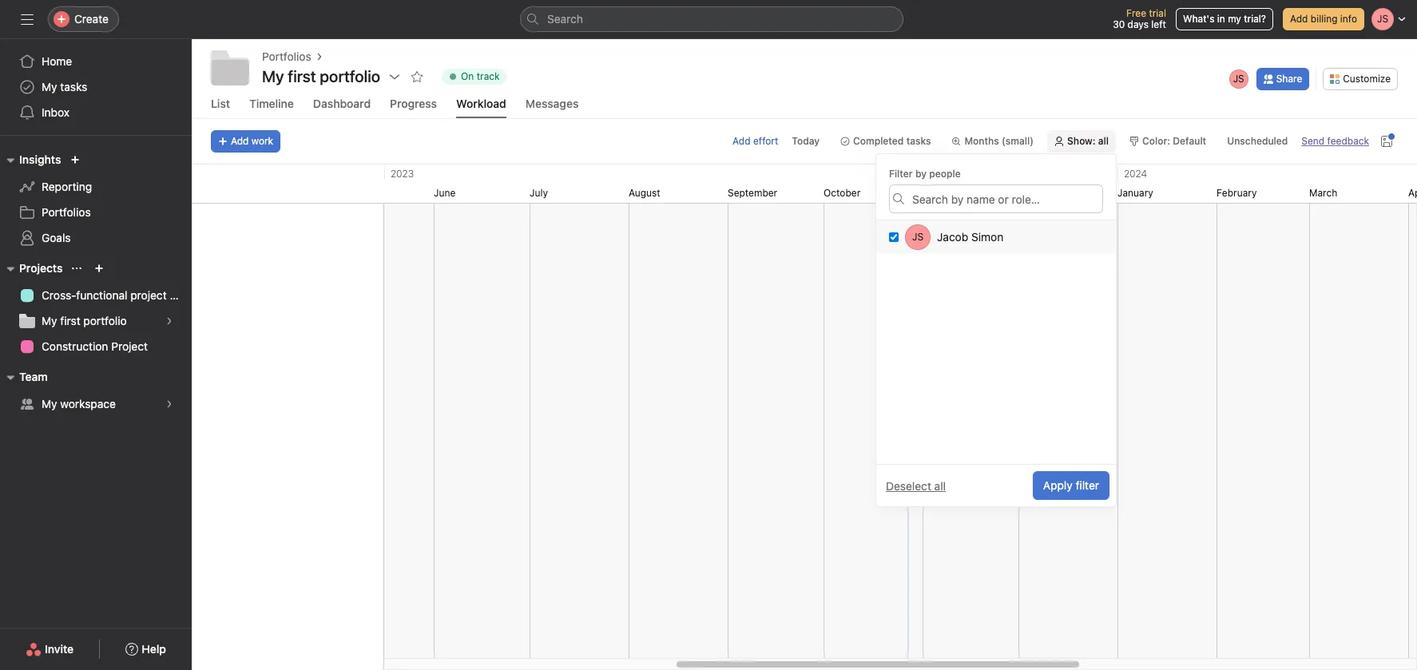 Task type: describe. For each thing, give the bounding box(es) containing it.
tasks for my tasks
[[60, 80, 87, 93]]

share
[[1277, 72, 1303, 84]]

on
[[461, 70, 474, 82]]

unscheduled button
[[1220, 130, 1295, 153]]

color: default
[[1143, 135, 1207, 147]]

months
[[965, 135, 999, 147]]

august
[[629, 187, 661, 199]]

js inside jacob simon option
[[912, 231, 924, 243]]

track
[[477, 70, 500, 82]]

show: all
[[1068, 135, 1109, 147]]

days
[[1128, 18, 1149, 30]]

my for my tasks
[[42, 80, 57, 93]]

on track button
[[435, 66, 513, 88]]

reporting link
[[10, 174, 182, 200]]

what's
[[1183, 13, 1215, 25]]

what's in my trial?
[[1183, 13, 1266, 25]]

timeline
[[249, 97, 294, 110]]

messages
[[526, 97, 579, 110]]

completed tasks
[[853, 135, 931, 147]]

apply
[[1043, 479, 1073, 492]]

send feedback link
[[1302, 134, 1370, 149]]

home link
[[10, 49, 182, 74]]

inbox link
[[10, 100, 182, 125]]

progress
[[390, 97, 437, 110]]

completed tasks button
[[833, 130, 938, 153]]

construction project link
[[10, 334, 182, 360]]

search
[[547, 12, 583, 26]]

share button
[[1257, 68, 1310, 90]]

july
[[530, 187, 548, 199]]

february
[[1217, 187, 1257, 199]]

filter
[[889, 168, 913, 180]]

teams element
[[0, 363, 192, 420]]

project
[[111, 340, 148, 353]]

effort
[[753, 135, 779, 147]]

free
[[1127, 7, 1147, 19]]

help button
[[115, 635, 177, 664]]

add work button
[[211, 130, 281, 153]]

insights element
[[0, 145, 192, 254]]

show options image
[[388, 70, 401, 83]]

show options, current sort, top image
[[72, 264, 82, 273]]

my first portfolio
[[262, 67, 380, 85]]

list link
[[211, 97, 230, 118]]

cross-functional project plan link
[[10, 283, 192, 308]]

projects
[[19, 261, 63, 275]]

months (small)
[[965, 135, 1034, 147]]

create
[[74, 12, 109, 26]]

october
[[824, 187, 861, 199]]

trial
[[1149, 7, 1167, 19]]

september
[[728, 187, 778, 199]]

all for deselect all
[[935, 479, 946, 493]]

cross-
[[42, 288, 76, 302]]

project
[[130, 288, 167, 302]]

feedback
[[1328, 135, 1370, 147]]

team
[[19, 370, 48, 384]]

my for my workspace
[[42, 397, 57, 411]]

my workspace link
[[10, 392, 182, 417]]

my
[[1228, 13, 1242, 25]]

left
[[1152, 18, 1167, 30]]

inbox
[[42, 105, 70, 119]]

customize
[[1343, 72, 1391, 84]]

portfolio
[[83, 314, 127, 328]]

search button
[[520, 6, 904, 32]]

none checkbox inside jacob simon option
[[889, 232, 899, 242]]

free trial 30 days left
[[1113, 7, 1167, 30]]

team button
[[0, 368, 48, 387]]

my tasks
[[42, 80, 87, 93]]

1 horizontal spatial portfolios
[[262, 50, 311, 63]]

search list box
[[520, 6, 904, 32]]

completed
[[853, 135, 904, 147]]

see details, my first portfolio image
[[165, 316, 174, 326]]

unscheduled
[[1227, 135, 1288, 147]]

jacob simon
[[937, 230, 1004, 243]]

help
[[142, 642, 166, 656]]

june
[[434, 187, 456, 199]]

0 vertical spatial js
[[1233, 72, 1245, 84]]

work
[[252, 135, 273, 147]]

hide sidebar image
[[21, 13, 34, 26]]

messages link
[[526, 97, 579, 118]]

workload
[[456, 97, 506, 110]]

jacob simon option
[[877, 221, 1116, 253]]



Task type: locate. For each thing, give the bounding box(es) containing it.
portfolios up my first portfolio
[[262, 50, 311, 63]]

portfolios link up my first portfolio
[[262, 48, 311, 66]]

workspace
[[60, 397, 116, 411]]

0 horizontal spatial all
[[935, 479, 946, 493]]

2023
[[391, 168, 414, 180]]

people
[[929, 168, 961, 180]]

insights
[[19, 153, 61, 166]]

my left first
[[42, 314, 57, 328]]

timeline link
[[249, 97, 294, 118]]

0 vertical spatial portfolios
[[262, 50, 311, 63]]

dashboard link
[[313, 97, 371, 118]]

add left effort
[[733, 135, 751, 147]]

add to starred image
[[411, 70, 424, 83]]

js
[[1233, 72, 1245, 84], [912, 231, 924, 243]]

months (small) button
[[945, 130, 1041, 153]]

my
[[262, 67, 284, 85], [42, 80, 57, 93], [42, 314, 57, 328], [42, 397, 57, 411]]

deselect all
[[886, 479, 946, 493]]

my up inbox
[[42, 80, 57, 93]]

tasks
[[60, 80, 87, 93], [907, 135, 931, 147]]

add for add billing info
[[1290, 13, 1308, 25]]

info
[[1341, 13, 1358, 25]]

add billing info
[[1290, 13, 1358, 25]]

billing
[[1311, 13, 1338, 25]]

0 horizontal spatial portfolios link
[[10, 200, 182, 225]]

my first portfolio link
[[10, 308, 182, 334]]

1 vertical spatial tasks
[[907, 135, 931, 147]]

new project or portfolio image
[[95, 264, 104, 273]]

my down team
[[42, 397, 57, 411]]

add for add work
[[231, 135, 249, 147]]

on track
[[461, 70, 500, 82]]

all right deselect
[[935, 479, 946, 493]]

all
[[1098, 135, 1109, 147], [935, 479, 946, 493]]

0 vertical spatial portfolios link
[[262, 48, 311, 66]]

portfolios link
[[262, 48, 311, 66], [10, 200, 182, 225]]

construction project
[[42, 340, 148, 353]]

apply filter
[[1043, 479, 1099, 492]]

march
[[1310, 187, 1338, 199]]

default
[[1173, 135, 1207, 147]]

add left 'billing'
[[1290, 13, 1308, 25]]

0 vertical spatial tasks
[[60, 80, 87, 93]]

my workspace
[[42, 397, 116, 411]]

1 horizontal spatial portfolios link
[[262, 48, 311, 66]]

0 horizontal spatial js
[[912, 231, 924, 243]]

1 vertical spatial portfolios
[[42, 205, 91, 219]]

goals
[[42, 231, 71, 244]]

portfolios
[[262, 50, 311, 63], [42, 205, 91, 219]]

insights button
[[0, 150, 61, 169]]

portfolios down reporting at the top of page
[[42, 205, 91, 219]]

js left jacob
[[912, 231, 924, 243]]

my for my first portfolio
[[262, 67, 284, 85]]

0 horizontal spatial tasks
[[60, 80, 87, 93]]

simon
[[972, 230, 1004, 243]]

trial?
[[1244, 13, 1266, 25]]

today
[[792, 135, 820, 147]]

customize button
[[1323, 68, 1398, 90]]

add billing info button
[[1283, 8, 1365, 30]]

list
[[211, 97, 230, 110]]

all for show: all
[[1098, 135, 1109, 147]]

add work
[[231, 135, 273, 147]]

jacob
[[937, 230, 969, 243]]

1 horizontal spatial add
[[733, 135, 751, 147]]

save layout as default image
[[1381, 135, 1393, 148]]

tasks inside dropdown button
[[907, 135, 931, 147]]

portfolios inside the 'insights' element
[[42, 205, 91, 219]]

my for my first portfolio
[[42, 314, 57, 328]]

2 horizontal spatial add
[[1290, 13, 1308, 25]]

deselect all button
[[886, 479, 946, 493]]

all right show:
[[1098, 135, 1109, 147]]

projects element
[[0, 254, 192, 363]]

my first portfolio
[[42, 314, 127, 328]]

None checkbox
[[889, 232, 899, 242]]

my inside global element
[[42, 80, 57, 93]]

0 vertical spatial all
[[1098, 135, 1109, 147]]

1 horizontal spatial tasks
[[907, 135, 931, 147]]

portfolios link down reporting at the top of page
[[10, 200, 182, 225]]

send
[[1302, 135, 1325, 147]]

add effort button
[[733, 135, 779, 147]]

filter by people
[[889, 168, 961, 180]]

1 horizontal spatial js
[[1233, 72, 1245, 84]]

show: all button
[[1048, 130, 1116, 153]]

add left work
[[231, 135, 249, 147]]

all inside "dropdown button"
[[1098, 135, 1109, 147]]

0 horizontal spatial add
[[231, 135, 249, 147]]

first portfolio
[[288, 67, 380, 85]]

functional
[[76, 288, 127, 302]]

0 horizontal spatial portfolios
[[42, 205, 91, 219]]

deselect
[[886, 479, 932, 493]]

add
[[1290, 13, 1308, 25], [231, 135, 249, 147], [733, 135, 751, 147]]

cross-functional project plan
[[42, 288, 192, 302]]

invite button
[[15, 635, 84, 664]]

workload link
[[456, 97, 506, 118]]

1 vertical spatial js
[[912, 231, 924, 243]]

color: default button
[[1123, 130, 1214, 153]]

(small)
[[1002, 135, 1034, 147]]

invite
[[45, 642, 74, 656]]

js left the share button on the top of page
[[1233, 72, 1245, 84]]

add inside 'button'
[[1290, 13, 1308, 25]]

tasks down home
[[60, 80, 87, 93]]

1 vertical spatial portfolios link
[[10, 200, 182, 225]]

add for add effort
[[733, 135, 751, 147]]

home
[[42, 54, 72, 68]]

new image
[[71, 155, 80, 165]]

Search by name or role… text field
[[889, 185, 1103, 213]]

first
[[60, 314, 80, 328]]

progress link
[[390, 97, 437, 118]]

january
[[1118, 187, 1154, 199]]

filter
[[1076, 479, 1099, 492]]

reporting
[[42, 180, 92, 193]]

tasks up by
[[907, 135, 931, 147]]

tasks for completed tasks
[[907, 135, 931, 147]]

global element
[[0, 39, 192, 135]]

plan
[[170, 288, 192, 302]]

1 vertical spatial all
[[935, 479, 946, 493]]

2024
[[1124, 168, 1148, 180]]

projects button
[[0, 259, 63, 278]]

color:
[[1143, 135, 1171, 147]]

tasks inside global element
[[60, 80, 87, 93]]

my inside teams element
[[42, 397, 57, 411]]

see details, my workspace image
[[165, 400, 174, 409]]

december
[[1019, 187, 1065, 199]]

30
[[1113, 18, 1125, 30]]

1 horizontal spatial all
[[1098, 135, 1109, 147]]

add inside button
[[231, 135, 249, 147]]

dashboard
[[313, 97, 371, 110]]

what's in my trial? button
[[1176, 8, 1274, 30]]

my inside 'link'
[[42, 314, 57, 328]]

my up timeline
[[262, 67, 284, 85]]



Task type: vqa. For each thing, say whether or not it's contained in the screenshot.
access
no



